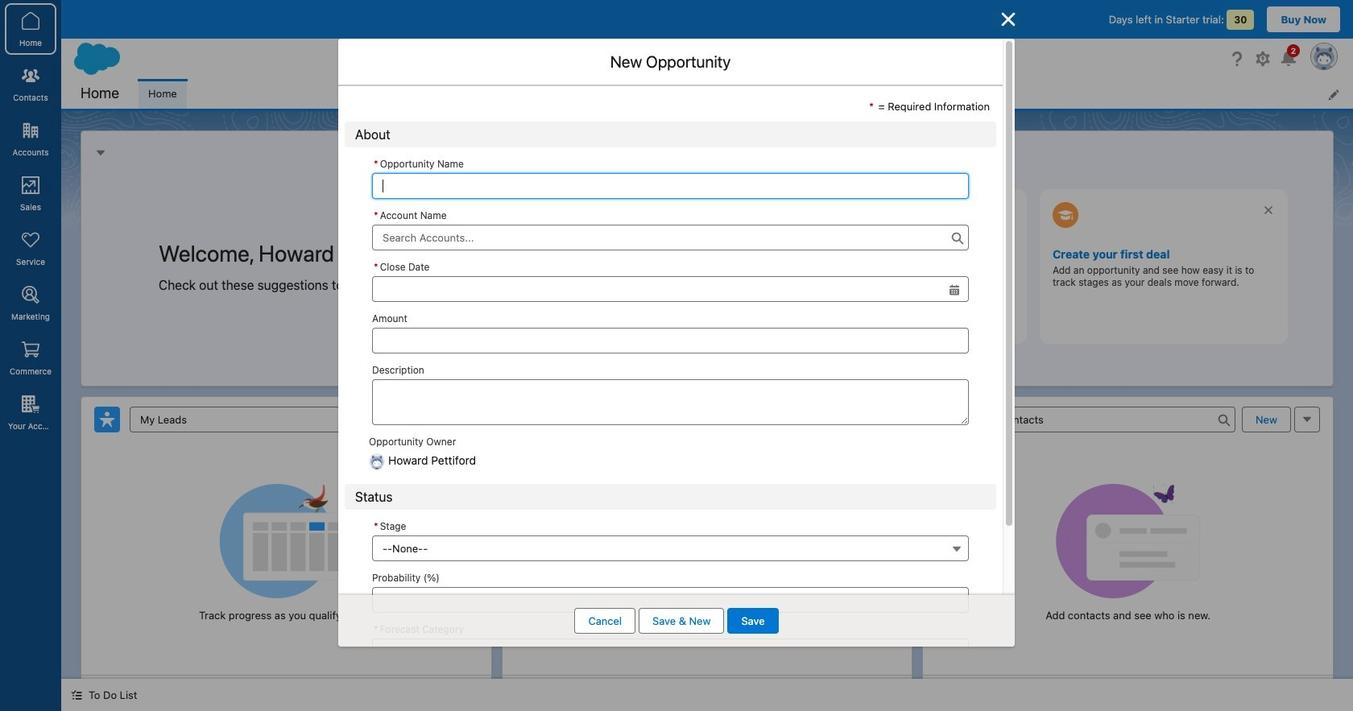 Task type: describe. For each thing, give the bounding box(es) containing it.
text default image
[[71, 690, 82, 701]]



Task type: locate. For each thing, give the bounding box(es) containing it.
None text field
[[372, 328, 969, 353], [372, 379, 969, 425], [372, 588, 969, 614], [372, 328, 969, 353], [372, 379, 969, 425], [372, 588, 969, 614]]

group
[[372, 257, 969, 302]]

list
[[139, 79, 1354, 109]]

Stage - Current Selection: --None-- button
[[372, 536, 969, 562]]

None text field
[[372, 173, 969, 199], [372, 276, 969, 302], [372, 173, 969, 199], [372, 276, 969, 302]]

inverse image
[[999, 10, 1018, 29]]

Search Accounts... text field
[[372, 224, 969, 250]]



Task type: vqa. For each thing, say whether or not it's contained in the screenshot.
the left 'SELECT AN OPTION' TEXT BOX
no



